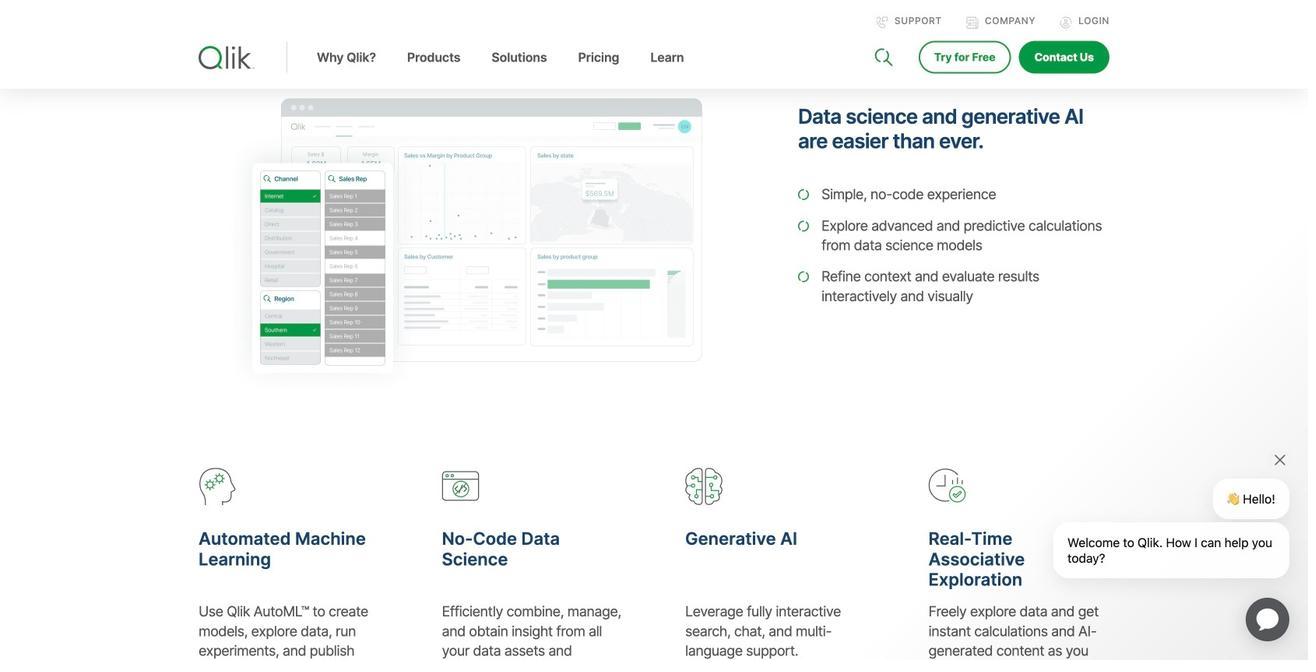 Task type: vqa. For each thing, say whether or not it's contained in the screenshot.
Qlik "image"
yes



Task type: locate. For each thing, give the bounding box(es) containing it.
qlik image
[[199, 46, 255, 69]]

application
[[1227, 579, 1308, 660]]

company image
[[966, 16, 979, 29]]

automated machine learning icon image
[[199, 468, 236, 505]]

support image
[[876, 16, 888, 29]]

predictive ai dashboard - qlik image
[[199, 79, 720, 390]]



Task type: describe. For each thing, give the bounding box(es) containing it.
login image
[[1060, 16, 1072, 29]]

generative ai icon image
[[685, 468, 723, 505]]

no-code data science icon image
[[442, 468, 479, 504]]

real-time associative exploration icon image
[[928, 468, 966, 504]]



